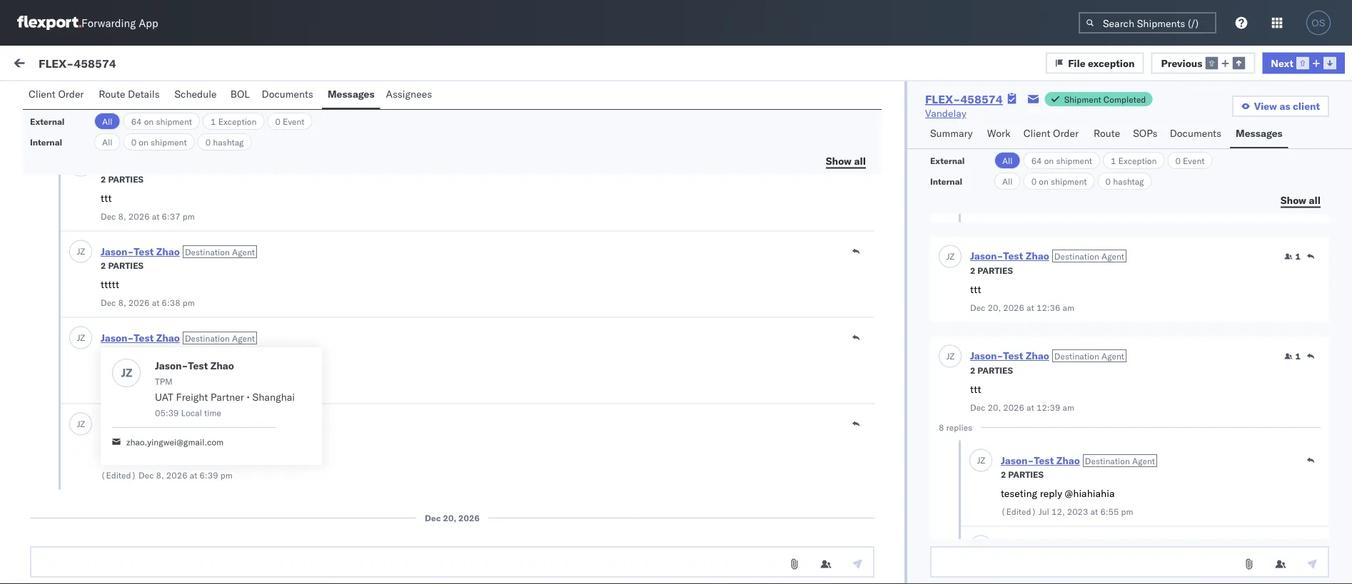 Task type: vqa. For each thing, say whether or not it's contained in the screenshot.
topmost Shanghai, China
no



Task type: describe. For each thing, give the bounding box(es) containing it.
liu
[[73, 501, 89, 513]]

assignees
[[386, 88, 432, 100]]

1 horizontal spatial hashtag
[[1113, 176, 1144, 187]]

0 vertical spatial client order button
[[23, 81, 93, 109]]

@ prasad test1
[[101, 106, 171, 118]]

0 horizontal spatial 12:36
[[529, 166, 557, 179]]

2 parties for ttttt dec 8, 2026 at 6:38 pm
[[101, 261, 144, 272]]

ttt for ttt
[[43, 179, 54, 192]]

8, for ttttt dec 8, 2026 at 6:38 pm
[[118, 298, 126, 309]]

- for dec 20, 2026, 12:35 am pst
[[757, 230, 763, 243]]

dec inside ttt dec 20, 2026 at 12:36 am
[[970, 303, 986, 313]]

show all for the left show all button
[[826, 155, 866, 167]]

2 parties button for @ (edited)  dec 8, 2026 at 6:39 pm
[[101, 432, 144, 445]]

route button
[[1088, 121, 1128, 149]]

0 on shipment for bottommost show all button
[[1032, 176, 1087, 187]]

0 horizontal spatial show all button
[[817, 151, 875, 172]]

agent for ttt dec 20, 2026 at 12:36 am
[[1102, 251, 1125, 262]]

6:55
[[1101, 507, 1119, 518]]

as
[[1280, 100, 1291, 112]]

2 parties button for teseting reply @hiahiahia (edited)  jul 12, 2023 at 6:55 pm
[[1001, 468, 1044, 481]]

dec 8, 2026, 6:38 pm pst
[[460, 552, 582, 564]]

0 vertical spatial @ linjia test
[[101, 365, 158, 377]]

j z for dec 8, 2026 at 6:38 pm
[[77, 246, 85, 257]]

j z for (edited)  dec 8, 2026 at 6:36 pm
[[77, 74, 85, 84]]

1 horizontal spatial client order button
[[1018, 121, 1088, 149]]

no
[[250, 59, 263, 71]]

shanghai
[[253, 391, 295, 404]]

1 button for ttt dec 20, 2026 at 12:39 am
[[1285, 351, 1301, 362]]

am for ttt dec 20, 2026 at 12:39 am
[[1063, 403, 1075, 413]]

3 test from the top
[[43, 436, 60, 449]]

at inside teseting reply @hiahiahia (edited)  jul 12, 2023 at 6:55 pm
[[1091, 507, 1098, 518]]

dec inside ttt dec 20, 2026 at 12:39 am
[[970, 403, 986, 413]]

1 vertical spatial show all button
[[1272, 190, 1330, 211]]

0 horizontal spatial 0 hashtag
[[205, 137, 244, 147]]

1 test from the top
[[43, 308, 60, 320]]

dec 20, 2026
[[425, 514, 480, 524]]

(0) for internal (0)
[[133, 91, 152, 103]]

(edited) inside teseting reply @hiahiahia (edited)  jul 12, 2023 at 6:55 pm
[[1001, 507, 1037, 518]]

2 parties down liu
[[70, 562, 113, 573]]

j for uat freight partner • shanghai
[[121, 366, 126, 380]]

dec 20, 2026, 12:35 am pst
[[460, 230, 595, 243]]

1 vertical spatial 64
[[1032, 155, 1042, 166]]

next button
[[1263, 52, 1345, 74]]

0 vertical spatial event
[[283, 116, 305, 127]]

message list
[[166, 91, 228, 103]]

bol button
[[225, 81, 256, 109]]

shipment
[[1064, 94, 1102, 105]]

6:38 for (edited)
[[200, 385, 218, 395]]

2 parties up linjia test button
[[101, 347, 144, 358]]

2 for teseting reply @hiahiahia (edited)  jul 12, 2023 at 6:55 pm
[[1001, 470, 1006, 481]]

internal (0) button
[[90, 84, 160, 112]]

- for dec 8, 2026, 6:38 pm pst
[[757, 552, 763, 564]]

(edited) inside the @ (edited)  dec 8, 2026 at 6:39 pm
[[101, 471, 136, 482]]

1 vertical spatial external
[[30, 116, 65, 127]]

sops
[[1133, 127, 1158, 140]]

parties for @ (edited)  dec 8, 2026 at 6:39 pm
[[108, 434, 144, 444]]

message for message button
[[173, 59, 215, 71]]

2 test from the top
[[43, 372, 60, 385]]

at for (edited)  dec 8, 2026 at 6:38 pm
[[190, 385, 197, 395]]

0 vertical spatial hashtag
[[213, 137, 244, 147]]

2 parties button for ttt dec 20, 2026 at 12:36 am
[[970, 264, 1013, 277]]

ttt dec 20, 2026 at 12:36 am
[[970, 283, 1075, 313]]

1 vertical spatial documents button
[[1164, 121, 1230, 149]]

12:36 inside ttt dec 20, 2026 at 12:36 am
[[1037, 303, 1061, 313]]

schedule
[[175, 88, 217, 100]]

destination for ttt dec 8, 2026 at 6:37 pm
[[185, 160, 230, 171]]

jason-test zhao button for ttt dec 8, 2026 at 6:37 pm
[[101, 160, 180, 172]]

4 resize handle column header from the left
[[1327, 119, 1344, 585]]

os button
[[1302, 6, 1335, 39]]

flexport. image
[[17, 16, 81, 30]]

sops button
[[1128, 121, 1164, 149]]

jul
[[1039, 507, 1050, 518]]

j z for (edited)  dec 8, 2026 at 6:38 pm
[[77, 333, 85, 343]]

documents for bottom documents button
[[1170, 127, 1222, 140]]

jason-test zhao button up "details"
[[101, 73, 180, 86]]

j z for uat freight partner • shanghai
[[121, 366, 133, 380]]

1 horizontal spatial linjia
[[109, 365, 135, 377]]

20, inside ttt dec 20, 2026 at 12:39 am
[[988, 403, 1001, 413]]

jason-test zhao button for @ (edited)  dec 8, 2026 at 6:39 pm
[[101, 419, 180, 431]]

1 vertical spatial event
[[1183, 155, 1205, 166]]

20, for dec 20, 2026
[[443, 514, 456, 524]]

1 vertical spatial 0 event
[[1176, 155, 1205, 166]]

route details button
[[93, 81, 169, 109]]

tao
[[53, 501, 70, 513]]

ttt for ttt dec 20, 2026 at 12:39 am
[[970, 383, 981, 396]]

assignees button
[[380, 81, 440, 109]]

agent for teseting reply @hiahiahia (edited)  jul 12, 2023 at 6:55 pm
[[1132, 456, 1155, 466]]

(edited)  dec 8, 2026 at 6:36 pm
[[101, 125, 233, 136]]

0 horizontal spatial linjia
[[53, 565, 79, 577]]

dec 20, 2026, 12:36 am pst
[[460, 166, 595, 179]]

import
[[106, 59, 136, 71]]

1 vertical spatial exception
[[1119, 155, 1157, 166]]

local
[[181, 408, 202, 419]]

summary button
[[925, 121, 982, 149]]

64 on shipment for the left show all button
[[131, 116, 192, 127]]

8, for ttt dec 8, 2026 at 6:37 pm
[[118, 212, 126, 222]]

prasad
[[109, 106, 142, 118]]

test inside the jason-test zhao tpm uat freight partner • shanghai 05:39 local time
[[188, 360, 208, 372]]

pm inside the @ (edited)  dec 8, 2026 at 6:39 pm
[[220, 471, 233, 482]]

previous button
[[1151, 52, 1256, 74]]

flex-458574 link
[[925, 92, 1003, 106]]

@hiahiahia
[[1065, 487, 1115, 500]]

internal (0)
[[96, 91, 152, 103]]

z for (edited)  dec 8, 2026 at 6:36 pm
[[80, 74, 85, 84]]

all for bottommost show all button
[[1309, 194, 1321, 206]]

0 horizontal spatial flex-458574
[[39, 56, 116, 70]]

0 vertical spatial documents button
[[256, 81, 322, 109]]

jason-test zhao button down liu
[[70, 547, 149, 559]]

parties for ttt dec 8, 2026 at 6:37 pm
[[108, 175, 144, 185]]

3 flex- 458574 from the top
[[1054, 359, 1121, 371]]

1 button for ttt dec 20, 2026 at 12:36 am
[[1285, 251, 1301, 262]]

1 resize handle column header from the left
[[437, 119, 454, 585]]

forwarding app link
[[17, 16, 158, 30]]

teseting reply @hiahiahia (edited)  jul 12, 2023 at 6:55 pm
[[1001, 487, 1134, 518]]

external (0) button
[[17, 84, 90, 112]]

1 vertical spatial 0 hashtag
[[1106, 176, 1144, 187]]

prasad test1 button
[[109, 106, 171, 118]]

client for the rightmost "client order" button
[[1024, 127, 1051, 140]]

agent for @ (edited)  dec 8, 2026 at 6:39 pm
[[232, 420, 255, 430]]

5 flex- 458574 from the top
[[1054, 487, 1121, 500]]

1 horizontal spatial flex-458574
[[925, 92, 1003, 106]]

pm for ttttt dec 8, 2026 at 6:38 pm
[[183, 298, 195, 309]]

no filters applied
[[250, 59, 328, 71]]

0 horizontal spatial messages button
[[322, 81, 380, 109]]

external inside button
[[23, 91, 60, 103]]

completed
[[1104, 94, 1146, 105]]

forwarding
[[81, 16, 136, 30]]

j z for (edited)  jul 12, 2023 at 6:55 pm
[[977, 455, 985, 466]]

external (0)
[[23, 91, 82, 103]]

file exception
[[1068, 57, 1135, 69]]

0 horizontal spatial exception
[[218, 116, 257, 127]]

time
[[204, 408, 221, 419]]

ttt for ttt dec 20, 2026 at 12:36 am
[[970, 283, 981, 296]]

documents for top documents button
[[262, 88, 313, 100]]

5 jason-test zhao from the top
[[69, 412, 145, 424]]

bol
[[231, 88, 250, 100]]

z for dec 20, 2026 at 12:36 am
[[950, 251, 955, 262]]

0 vertical spatial show
[[826, 155, 852, 167]]

pm for (edited)  dec 8, 2026 at 6:36 pm
[[220, 125, 233, 136]]

2 parties up prasad
[[101, 88, 144, 99]]

1 horizontal spatial messages button
[[1230, 121, 1289, 149]]

6:38 for ttttt
[[162, 298, 180, 309]]

2 for @ (edited)  dec 8, 2026 at 6:39 pm
[[101, 434, 106, 444]]

vandelay
[[925, 107, 967, 120]]

dec inside the @ (edited)  dec 8, 2026 at 6:39 pm
[[139, 471, 154, 482]]

12:39
[[1037, 403, 1061, 413]]

os
[[1312, 17, 1326, 28]]

linjia test button
[[109, 365, 158, 377]]

tpm
[[155, 377, 173, 387]]

(0) for external (0)
[[63, 91, 82, 103]]

2 parties for ttt dec 20, 2026 at 12:36 am
[[970, 266, 1013, 276]]

ttttt
[[101, 278, 119, 291]]

12:35
[[529, 230, 557, 243]]

at for ttt dec 20, 2026 at 12:36 am
[[1027, 303, 1035, 313]]

msg
[[63, 308, 81, 320]]

work inside import work button
[[138, 59, 162, 71]]

view
[[1254, 100, 1277, 112]]

view as client button
[[1232, 96, 1330, 117]]

64 on shipment for bottommost show all button
[[1032, 155, 1093, 166]]

route for route details
[[99, 88, 125, 100]]

applied
[[294, 59, 328, 71]]

import work button
[[100, 46, 168, 84]]

2023
[[1067, 507, 1089, 518]]

destination for ttt dec 20, 2026 at 12:39 am
[[1055, 351, 1100, 361]]

replies
[[946, 423, 973, 433]]

20, for dec 20, 2026, 12:36 am pst
[[481, 166, 496, 179]]

@ inside the @ (edited)  dec 8, 2026 at 6:39 pm
[[101, 451, 109, 464]]

my
[[14, 55, 37, 75]]

2 parties for @ (edited)  dec 8, 2026 at 6:39 pm
[[101, 434, 144, 444]]

2026 for ttttt dec 8, 2026 at 6:38 pm
[[128, 298, 150, 309]]

•
[[247, 391, 250, 404]]

jason- inside the jason-test zhao tpm uat freight partner • shanghai 05:39 local time
[[155, 360, 188, 372]]

8 replies
[[939, 423, 973, 433]]

2026 for ttt dec 20, 2026 at 12:36 am
[[1003, 303, 1025, 313]]

2 parties for ttt dec 20, 2026 at 12:39 am
[[970, 366, 1013, 376]]

exception
[[1088, 57, 1135, 69]]

destination for teseting reply @hiahiahia (edited)  jul 12, 2023 at 6:55 pm
[[1085, 456, 1130, 466]]

pm
[[547, 552, 562, 564]]

2 parties button up linjia test button
[[101, 346, 144, 358]]

client order for the rightmost "client order" button
[[1024, 127, 1079, 140]]

schedule button
[[169, 81, 225, 109]]

j for dec 20, 2026 at 12:36 am
[[947, 251, 950, 262]]

6:36
[[200, 125, 218, 136]]

forwarding app
[[81, 16, 158, 30]]



Task type: locate. For each thing, give the bounding box(es) containing it.
2 - from the top
[[757, 230, 763, 243]]

messages down view
[[1236, 127, 1283, 140]]

ttt inside the ttt dec 8, 2026 at 6:37 pm
[[101, 192, 112, 205]]

1 exception for the left show all button
[[211, 116, 257, 127]]

1 exception down bol button
[[211, 116, 257, 127]]

2026,
[[499, 166, 527, 179], [499, 230, 527, 243], [492, 552, 520, 564]]

0 vertical spatial 1 exception
[[211, 116, 257, 127]]

route up prasad
[[99, 88, 125, 100]]

1 vertical spatial client order button
[[1018, 121, 1088, 149]]

message left list in the left top of the page
[[166, 91, 208, 103]]

message down external (0) button
[[44, 124, 79, 135]]

1 horizontal spatial internal
[[96, 91, 131, 103]]

exception down bol button
[[218, 116, 257, 127]]

jason-test zhao destination agent for @ (edited)  dec 8, 2026 at 6:39 pm
[[101, 419, 255, 431]]

j for dec 20, 2026 at 12:39 am
[[947, 351, 950, 362]]

(edited) down prasad
[[101, 125, 136, 136]]

64 on shipment down related on the right of the page
[[1032, 155, 1093, 166]]

2026 inside the ttt dec 8, 2026 at 6:37 pm
[[128, 212, 150, 222]]

parties for ttt dec 20, 2026 at 12:39 am
[[978, 366, 1013, 376]]

uat
[[155, 391, 173, 404]]

05:39
[[155, 408, 179, 419]]

dec inside the ttt dec 8, 2026 at 6:37 pm
[[101, 212, 116, 222]]

linjia down tao liu
[[53, 565, 79, 577]]

agent for ttt dec 20, 2026 at 12:39 am
[[1102, 351, 1125, 361]]

client order down my work
[[29, 88, 84, 100]]

2 parties button up the @ (edited)  dec 8, 2026 at 6:39 pm
[[101, 432, 144, 445]]

- for dec 20, 2026, 12:36 am pst
[[757, 166, 763, 179]]

client
[[1293, 100, 1320, 112]]

pm inside teseting reply @hiahiahia (edited)  jul 12, 2023 at 6:55 pm
[[1121, 507, 1134, 518]]

1 exception for bottommost show all button
[[1111, 155, 1157, 166]]

0 vertical spatial external
[[23, 91, 60, 103]]

2 parties button for ttttt dec 8, 2026 at 6:38 pm
[[101, 260, 144, 272]]

3 jason-test zhao from the top
[[69, 283, 145, 296]]

route inside "button"
[[1094, 127, 1120, 140]]

show all
[[826, 155, 866, 167], [1281, 194, 1321, 206]]

2 parties up teseting
[[1001, 470, 1044, 481]]

flex-458574 up vandelay
[[925, 92, 1003, 106]]

2 flex- 458574 from the top
[[1054, 230, 1121, 243]]

jason-test zhao down liu
[[69, 540, 145, 553]]

destination for @ (edited)  dec 8, 2026 at 6:39 pm
[[185, 420, 230, 430]]

0 horizontal spatial show all
[[826, 155, 866, 167]]

app
[[139, 16, 158, 30]]

test down test msg
[[43, 372, 60, 385]]

show
[[826, 155, 852, 167], [1281, 194, 1307, 206]]

1 horizontal spatial documents button
[[1164, 121, 1230, 149]]

external down external (0) button
[[30, 116, 65, 127]]

2 vertical spatial message
[[44, 124, 79, 135]]

1 am from the top
[[560, 166, 575, 179]]

1 horizontal spatial all
[[1309, 194, 1321, 206]]

1 vertical spatial work
[[987, 127, 1011, 140]]

2026 inside the @ (edited)  dec 8, 2026 at 6:39 pm
[[166, 471, 188, 482]]

j z
[[77, 74, 85, 84], [49, 156, 55, 165], [77, 246, 85, 257], [947, 251, 955, 262], [77, 333, 85, 343], [947, 351, 955, 362], [121, 366, 133, 380], [77, 419, 85, 430], [977, 455, 985, 466], [49, 542, 55, 551], [46, 548, 54, 558]]

3 - from the top
[[757, 552, 763, 564]]

2 for ttt dec 20, 2026 at 12:36 am
[[970, 266, 976, 276]]

at for ttt dec 8, 2026 at 6:37 pm
[[152, 212, 160, 222]]

jason-test zhao button for ttt dec 20, 2026 at 12:39 am
[[970, 350, 1050, 362]]

2 for ttt dec 8, 2026 at 6:37 pm
[[101, 175, 106, 185]]

2 vertical spatial 2026,
[[492, 552, 520, 564]]

8, down test1
[[156, 125, 164, 136]]

8, left 6:37
[[118, 212, 126, 222]]

documents button down no filters applied
[[256, 81, 322, 109]]

1 vertical spatial show
[[1281, 194, 1307, 206]]

documents button right sops
[[1164, 121, 1230, 149]]

external down my work
[[23, 91, 60, 103]]

message list button
[[160, 84, 234, 112]]

0 vertical spatial am
[[560, 166, 575, 179]]

client left related on the right of the page
[[1024, 127, 1051, 140]]

2 parties button up the ttt dec 8, 2026 at 6:37 pm
[[101, 173, 144, 186]]

0 horizontal spatial 64 on shipment
[[131, 116, 192, 127]]

message button
[[168, 46, 240, 84]]

2 vertical spatial internal
[[930, 176, 963, 187]]

2 parties button up ttt dec 20, 2026 at 12:36 am
[[970, 264, 1013, 277]]

64 on shipment down "details"
[[131, 116, 192, 127]]

2026, left 12:35
[[499, 230, 527, 243]]

am
[[560, 166, 575, 179], [560, 230, 575, 243]]

1 vertical spatial hashtag
[[1113, 176, 1144, 187]]

tao liu
[[53, 501, 89, 513]]

agent for ttttt dec 8, 2026 at 6:38 pm
[[232, 247, 255, 258]]

2 resize handle column header from the left
[[733, 119, 750, 585]]

2 vertical spatial pst
[[565, 552, 582, 564]]

internal down summary button
[[930, 176, 963, 187]]

at inside ttt dec 20, 2026 at 12:36 am
[[1027, 303, 1035, 313]]

1 vertical spatial messages
[[1236, 127, 1283, 140]]

0 vertical spatial messages
[[328, 88, 375, 100]]

am inside ttt dec 20, 2026 at 12:36 am
[[1063, 303, 1075, 313]]

6:38
[[162, 298, 180, 309], [200, 385, 218, 395], [523, 552, 545, 564]]

parties for ttt dec 20, 2026 at 12:36 am
[[978, 266, 1013, 276]]

1 horizontal spatial messages
[[1236, 127, 1283, 140]]

work right import
[[138, 59, 162, 71]]

2026, left pm
[[492, 552, 520, 564]]

0 horizontal spatial messages
[[328, 88, 375, 100]]

1 vertical spatial 1 button
[[1285, 351, 1301, 362]]

z for dec 20, 2026 at 12:39 am
[[950, 351, 955, 362]]

0 vertical spatial show all button
[[817, 151, 875, 172]]

1 horizontal spatial 64 on shipment
[[1032, 155, 1093, 166]]

jason-test zhao button up reply in the right of the page
[[1001, 455, 1080, 467]]

(edited) down teseting
[[1001, 507, 1037, 518]]

ttt inside ttt dec 20, 2026 at 12:36 am
[[970, 283, 981, 296]]

z for dec 8, 2026 at 6:38 pm
[[80, 246, 85, 257]]

my work
[[14, 55, 78, 75]]

4 jason-test zhao from the top
[[69, 347, 145, 360]]

1 vertical spatial am
[[560, 230, 575, 243]]

2026 inside ttt dec 20, 2026 at 12:36 am
[[1003, 303, 1025, 313]]

work right summary button
[[987, 127, 1011, 140]]

1 (0) from the left
[[63, 91, 82, 103]]

agent for ttt dec 8, 2026 at 6:37 pm
[[232, 160, 255, 171]]

2026 inside ttt dec 20, 2026 at 12:39 am
[[1003, 403, 1025, 413]]

summary
[[930, 127, 973, 140]]

2026 for (edited)  dec 8, 2026 at 6:38 pm
[[166, 385, 188, 395]]

0 vertical spatial am
[[1063, 303, 1075, 313]]

destination for ttt dec 20, 2026 at 12:36 am
[[1055, 251, 1100, 262]]

message
[[173, 59, 215, 71], [166, 91, 208, 103], [44, 124, 79, 135]]

1 vertical spatial client
[[1024, 127, 1051, 140]]

jason-test zhao button down the uat
[[101, 419, 180, 431]]

external down summary button
[[930, 155, 965, 166]]

1 vertical spatial messages button
[[1230, 121, 1289, 149]]

client
[[29, 88, 56, 100], [1024, 127, 1051, 140]]

1 vertical spatial 0 on shipment
[[1032, 176, 1087, 187]]

z for uat freight partner • shanghai
[[126, 366, 133, 380]]

2 vertical spatial test
[[43, 436, 60, 449]]

1 vertical spatial internal
[[30, 137, 62, 147]]

2 parties button for ttt dec 8, 2026 at 6:37 pm
[[101, 173, 144, 186]]

1 vertical spatial 2026,
[[499, 230, 527, 243]]

(edited) down linjia test button
[[101, 385, 136, 395]]

filters
[[265, 59, 292, 71]]

pst for dec 8, 2026, 6:38 pm pst
[[565, 552, 582, 564]]

2 parties button up 'ttttt'
[[101, 260, 144, 272]]

1 horizontal spatial client
[[1024, 127, 1051, 140]]

1 vertical spatial show all
[[1281, 194, 1321, 206]]

1 exception down sops button
[[1111, 155, 1157, 166]]

0 on shipment down (edited)  dec 8, 2026 at 6:36 pm
[[131, 137, 187, 147]]

0 vertical spatial order
[[58, 88, 84, 100]]

teseting
[[1001, 487, 1038, 500]]

previous
[[1161, 57, 1203, 69]]

ttt for ttt dec 8, 2026 at 6:37 pm
[[101, 192, 112, 205]]

test1
[[145, 106, 171, 118]]

2
[[101, 88, 106, 99], [101, 175, 106, 185], [101, 261, 106, 272], [970, 266, 976, 276], [101, 347, 106, 358], [970, 366, 976, 376], [101, 434, 106, 444], [1001, 470, 1006, 481], [70, 562, 75, 573]]

2026 for ttt dec 8, 2026 at 6:37 pm
[[128, 212, 150, 222]]

parties for ttttt dec 8, 2026 at 6:38 pm
[[108, 261, 144, 272]]

zhao inside the jason-test zhao tpm uat freight partner • shanghai 05:39 local time
[[210, 360, 234, 372]]

pm inside the ttt dec 8, 2026 at 6:37 pm
[[183, 212, 195, 222]]

messages for messages button to the left
[[328, 88, 375, 100]]

2 parties up the ttt dec 8, 2026 at 6:37 pm
[[101, 175, 144, 185]]

resize handle column header
[[437, 119, 454, 585], [733, 119, 750, 585], [1030, 119, 1047, 585], [1327, 119, 1344, 585]]

partner
[[211, 391, 244, 404]]

2 vertical spatial 1 button
[[830, 548, 846, 559]]

internal for bottommost show all button
[[930, 176, 963, 187]]

jason-test zhao up msg
[[69, 283, 145, 296]]

8, up '05:39'
[[156, 385, 164, 395]]

20, inside ttt dec 20, 2026 at 12:36 am
[[988, 303, 1001, 313]]

import work
[[106, 59, 162, 71]]

2026 for ttt dec 20, 2026 at 12:39 am
[[1003, 403, 1025, 413]]

jason-test zhao up linjia test button
[[69, 347, 145, 360]]

0 horizontal spatial show
[[826, 155, 852, 167]]

8, for (edited)  dec 8, 2026 at 6:36 pm
[[156, 125, 164, 136]]

external
[[23, 91, 60, 103], [30, 116, 65, 127], [930, 155, 965, 166]]

zhao.yingwei@gmail.com
[[126, 437, 224, 448]]

test
[[134, 73, 154, 86], [101, 155, 120, 167], [134, 160, 154, 172], [101, 219, 120, 231], [134, 246, 154, 258], [1003, 250, 1023, 262], [101, 283, 120, 296], [134, 332, 154, 345], [101, 347, 120, 360], [1003, 350, 1023, 362], [188, 360, 208, 372], [138, 365, 158, 377], [101, 412, 120, 424], [134, 419, 154, 431], [1034, 455, 1054, 467], [101, 476, 120, 488], [101, 540, 120, 553], [103, 547, 123, 559], [82, 565, 102, 577]]

1 horizontal spatial work
[[1086, 124, 1105, 135]]

2 parties button
[[101, 87, 144, 99], [101, 173, 144, 186], [101, 260, 144, 272], [970, 264, 1013, 277], [101, 346, 144, 358], [970, 364, 1013, 377], [101, 432, 144, 445], [1001, 468, 1044, 481], [70, 561, 113, 573]]

order
[[58, 88, 84, 100], [1053, 127, 1079, 140]]

freight
[[176, 391, 208, 404]]

parties
[[108, 88, 144, 99], [108, 175, 144, 185], [108, 261, 144, 272], [978, 266, 1013, 276], [108, 347, 144, 358], [978, 366, 1013, 376], [108, 434, 144, 444], [1008, 470, 1044, 481], [77, 562, 113, 573]]

1 horizontal spatial (0)
[[133, 91, 152, 103]]

ttt inside ttt dec 20, 2026 at 12:39 am
[[970, 383, 981, 396]]

client order button down my work
[[23, 81, 93, 109]]

7 jason-test zhao from the top
[[69, 540, 145, 553]]

1 flex- 458574 from the top
[[1054, 166, 1121, 179]]

jason-test zhao destination agent for ttt dec 20, 2026 at 12:36 am
[[970, 250, 1125, 262]]

internal up prasad
[[96, 91, 131, 103]]

2 jason-test zhao from the top
[[69, 219, 145, 231]]

1 horizontal spatial 6:38
[[200, 385, 218, 395]]

(edited) down zhao.yingwei@gmail.com
[[101, 471, 136, 482]]

(0) up prasad test1 button
[[133, 91, 152, 103]]

1 horizontal spatial exception
[[1119, 155, 1157, 166]]

0 horizontal spatial route
[[99, 88, 125, 100]]

0 hashtag down 6:36 in the left of the page
[[205, 137, 244, 147]]

internal inside button
[[96, 91, 131, 103]]

1 vertical spatial @ linjia test
[[43, 565, 102, 577]]

jason-test zhao down prasad
[[69, 155, 145, 167]]

at for ttttt dec 8, 2026 at 6:38 pm
[[152, 298, 160, 309]]

at inside the ttttt dec 8, 2026 at 6:38 pm
[[152, 298, 160, 309]]

1 vertical spatial am
[[1063, 403, 1075, 413]]

am inside ttt dec 20, 2026 at 12:39 am
[[1063, 403, 1075, 413]]

64
[[131, 116, 142, 127], [1032, 155, 1042, 166]]

j z for dec 20, 2026 at 12:36 am
[[947, 251, 955, 262]]

0 horizontal spatial documents button
[[256, 81, 322, 109]]

0 vertical spatial 2026,
[[499, 166, 527, 179]]

j z for (edited)  dec 8, 2026 at 6:39 pm
[[77, 419, 85, 430]]

2 vertical spatial external
[[930, 155, 965, 166]]

work for related
[[1086, 124, 1105, 135]]

work right related on the right of the page
[[1086, 124, 1105, 135]]

2 vertical spatial 6:38
[[523, 552, 545, 564]]

1 horizontal spatial work
[[987, 127, 1011, 140]]

vandelay link
[[925, 106, 967, 121]]

0 vertical spatial pst
[[578, 166, 595, 179]]

2026 inside the ttttt dec 8, 2026 at 6:38 pm
[[128, 298, 150, 309]]

at for ttt dec 20, 2026 at 12:39 am
[[1027, 403, 1035, 413]]

at inside ttt dec 20, 2026 at 12:39 am
[[1027, 403, 1035, 413]]

hashtag down sops button
[[1113, 176, 1144, 187]]

view as client
[[1254, 100, 1320, 112]]

work button
[[982, 121, 1018, 149]]

j z for dec 20, 2026 at 12:39 am
[[947, 351, 955, 362]]

jason-test zhao destination agent for ttt dec 20, 2026 at 12:39 am
[[970, 350, 1125, 362]]

0 horizontal spatial documents
[[262, 88, 313, 100]]

internal down external (0) button
[[30, 137, 62, 147]]

0 vertical spatial -
[[757, 166, 763, 179]]

6 jason-test zhao from the top
[[69, 476, 145, 488]]

2 parties button up ttt dec 20, 2026 at 12:39 am
[[970, 364, 1013, 377]]

2026, for 12:35
[[499, 230, 527, 243]]

2026, for 6:38
[[492, 552, 520, 564]]

jason-test zhao button up the ttt dec 8, 2026 at 6:37 pm
[[101, 160, 180, 172]]

test up tao
[[43, 436, 60, 449]]

1 vertical spatial -
[[757, 230, 763, 243]]

1 vertical spatial work
[[1086, 124, 1105, 135]]

messages for messages button to the right
[[1236, 127, 1283, 140]]

work up external (0)
[[41, 55, 78, 75]]

client order down shipment
[[1024, 127, 1079, 140]]

1 horizontal spatial event
[[1183, 155, 1205, 166]]

all button
[[94, 113, 120, 130], [94, 134, 120, 151], [995, 152, 1021, 169], [995, 173, 1021, 190]]

6:39
[[200, 471, 218, 482]]

6:38 inside the ttttt dec 8, 2026 at 6:38 pm
[[162, 298, 180, 309]]

0 on shipment down related on the right of the page
[[1032, 176, 1087, 187]]

@ linjia test up (edited)  dec 8, 2026 at 6:38 pm
[[101, 365, 158, 377]]

order down my work
[[58, 88, 84, 100]]

client down my work
[[29, 88, 56, 100]]

next
[[1271, 57, 1294, 69]]

2 parties
[[101, 88, 144, 99], [101, 175, 144, 185], [101, 261, 144, 272], [970, 266, 1013, 276], [101, 347, 144, 358], [970, 366, 1013, 376], [101, 434, 144, 444], [1001, 470, 1044, 481], [70, 562, 113, 573]]

2 parties button up prasad
[[101, 87, 144, 99]]

1 horizontal spatial 0 on shipment
[[1032, 176, 1087, 187]]

2 am from the top
[[1063, 403, 1075, 413]]

jason-test zhao up liu
[[69, 476, 145, 488]]

route down shipment completed
[[1094, 127, 1120, 140]]

0 horizontal spatial work
[[138, 59, 162, 71]]

j for dec 8, 2026 at 6:38 pm
[[77, 246, 80, 257]]

12,
[[1052, 507, 1065, 518]]

8, inside the @ (edited)  dec 8, 2026 at 6:39 pm
[[156, 471, 164, 482]]

2 parties button down liu
[[70, 561, 113, 573]]

0 vertical spatial message
[[173, 59, 215, 71]]

1 horizontal spatial client order
[[1024, 127, 1079, 140]]

route details
[[99, 88, 160, 100]]

pm
[[220, 125, 233, 136], [183, 212, 195, 222], [183, 298, 195, 309], [220, 385, 233, 395], [220, 471, 233, 482], [1121, 507, 1134, 518]]

1 button
[[1285, 251, 1301, 262], [1285, 351, 1301, 362], [830, 548, 846, 559]]

0 on shipment
[[131, 137, 187, 147], [1032, 176, 1087, 187]]

message up schedule
[[173, 59, 215, 71]]

jason-test zhao tpm uat freight partner • shanghai 05:39 local time
[[155, 360, 295, 419]]

destination for ttttt dec 8, 2026 at 6:38 pm
[[185, 247, 230, 258]]

client order
[[29, 88, 84, 100], [1024, 127, 1079, 140]]

at inside the ttt dec 8, 2026 at 6:37 pm
[[152, 212, 160, 222]]

0 vertical spatial documents
[[262, 88, 313, 100]]

all for the left show all button
[[854, 155, 866, 167]]

item/shipment
[[1107, 124, 1166, 135]]

1 - from the top
[[757, 166, 763, 179]]

at for (edited)  dec 8, 2026 at 6:36 pm
[[190, 125, 197, 136]]

8, down 'ttttt'
[[118, 298, 126, 309]]

1 vertical spatial linjia
[[53, 565, 79, 577]]

list
[[210, 91, 228, 103]]

0 vertical spatial all
[[854, 155, 866, 167]]

z for (edited)  jul 12, 2023 at 6:55 pm
[[981, 455, 985, 466]]

work
[[138, 59, 162, 71], [987, 127, 1011, 140]]

2 parties up the @ (edited)  dec 8, 2026 at 6:39 pm
[[101, 434, 144, 444]]

messages button down view
[[1230, 121, 1289, 149]]

pm inside the ttttt dec 8, 2026 at 6:38 pm
[[183, 298, 195, 309]]

shipment completed
[[1064, 94, 1146, 105]]

None text field
[[930, 547, 1330, 578]]

2 parties button up teseting
[[1001, 468, 1044, 481]]

20, for dec 20, 2026, 12:35 am pst
[[481, 230, 496, 243]]

messages button
[[322, 81, 380, 109], [1230, 121, 1289, 149]]

messages button down applied
[[322, 81, 380, 109]]

exception down sops button
[[1119, 155, 1157, 166]]

2 parties up ttt dec 20, 2026 at 12:36 am
[[970, 266, 1013, 276]]

(0) down my work
[[63, 91, 82, 103]]

0 horizontal spatial 64
[[131, 116, 142, 127]]

test msg
[[43, 308, 81, 320]]

linjia left tpm
[[109, 365, 135, 377]]

2 parties button for ttt dec 20, 2026 at 12:39 am
[[970, 364, 1013, 377]]

1 vertical spatial message
[[166, 91, 208, 103]]

2 parties up 'ttttt'
[[101, 261, 144, 272]]

Search Shipments (/) text field
[[1079, 12, 1217, 34]]

dec inside the ttttt dec 8, 2026 at 6:38 pm
[[101, 298, 116, 309]]

8
[[939, 423, 944, 433]]

client order button down shipment
[[1018, 121, 1088, 149]]

2 parties up ttt dec 20, 2026 at 12:39 am
[[970, 366, 1013, 376]]

jason-test zhao button for ttt dec 20, 2026 at 12:36 am
[[970, 250, 1050, 262]]

1 jason-test zhao from the top
[[69, 155, 145, 167]]

0 vertical spatial 1 button
[[1285, 251, 1301, 262]]

2 parties for ttt dec 8, 2026 at 6:37 pm
[[101, 175, 144, 185]]

2026, up dec 20, 2026, 12:35 am pst
[[499, 166, 527, 179]]

documents down no filters applied
[[262, 88, 313, 100]]

0 horizontal spatial 0 event
[[275, 116, 305, 127]]

1 horizontal spatial show
[[1281, 194, 1307, 206]]

jason-test zhao
[[69, 155, 145, 167], [69, 219, 145, 231], [69, 283, 145, 296], [69, 347, 145, 360], [69, 412, 145, 424], [69, 476, 145, 488], [69, 540, 145, 553]]

0 horizontal spatial internal
[[30, 137, 62, 147]]

1 vertical spatial 64 on shipment
[[1032, 155, 1093, 166]]

test left msg
[[43, 308, 60, 320]]

client order button
[[23, 81, 93, 109], [1018, 121, 1088, 149]]

flex-458574 down forwarding app link
[[39, 56, 116, 70]]

messages down applied
[[328, 88, 375, 100]]

(edited)  dec 8, 2026 at 6:38 pm
[[101, 385, 233, 395]]

1 vertical spatial flex-458574
[[925, 92, 1003, 106]]

1 vertical spatial client order
[[1024, 127, 1079, 140]]

0 vertical spatial 12:36
[[529, 166, 557, 179]]

2 (0) from the left
[[133, 91, 152, 103]]

8, left pm
[[481, 552, 490, 564]]

1 vertical spatial 1 exception
[[1111, 155, 1157, 166]]

1 vertical spatial all
[[1309, 194, 1321, 206]]

4 flex- 458574 from the top
[[1054, 423, 1121, 436]]

pst for dec 20, 2026, 12:35 am pst
[[578, 230, 595, 243]]

@ (edited)  dec 8, 2026 at 6:39 pm
[[101, 451, 233, 482]]

flex-458574
[[39, 56, 116, 70], [925, 92, 1003, 106]]

z for (edited)  dec 8, 2026 at 6:38 pm
[[80, 333, 85, 343]]

0 hashtag down route "button"
[[1106, 176, 1144, 187]]

20,
[[481, 166, 496, 179], [481, 230, 496, 243], [988, 303, 1001, 313], [988, 403, 1001, 413], [443, 514, 456, 524]]

documents right sops button
[[1170, 127, 1222, 140]]

1 horizontal spatial route
[[1094, 127, 1120, 140]]

jason-test zhao button up ttt dec 20, 2026 at 12:39 am
[[970, 350, 1050, 362]]

1 vertical spatial pst
[[578, 230, 595, 243]]

work
[[41, 55, 78, 75], [1086, 124, 1105, 135]]

2 am from the top
[[560, 230, 575, 243]]

pm for ttt dec 8, 2026 at 6:37 pm
[[183, 212, 195, 222]]

messages
[[328, 88, 375, 100], [1236, 127, 1283, 140]]

2 horizontal spatial 6:38
[[523, 552, 545, 564]]

event
[[283, 116, 305, 127], [1183, 155, 1205, 166]]

at
[[190, 125, 197, 136], [152, 212, 160, 222], [152, 298, 160, 309], [1027, 303, 1035, 313], [190, 385, 197, 395], [1027, 403, 1035, 413], [190, 471, 197, 482], [1091, 507, 1098, 518]]

8, for (edited)  dec 8, 2026 at 6:38 pm
[[156, 385, 164, 395]]

0 vertical spatial 64
[[131, 116, 142, 127]]

at inside the @ (edited)  dec 8, 2026 at 6:39 pm
[[190, 471, 197, 482]]

message for message list
[[166, 91, 208, 103]]

destination
[[185, 74, 230, 85], [185, 160, 230, 171], [185, 247, 230, 258], [1055, 251, 1100, 262], [185, 333, 230, 344], [1055, 351, 1100, 361], [185, 420, 230, 430], [1085, 456, 1130, 466], [154, 547, 199, 558]]

1 horizontal spatial 1 exception
[[1111, 155, 1157, 166]]

dec
[[139, 125, 154, 136], [460, 166, 478, 179], [101, 212, 116, 222], [460, 230, 478, 243], [101, 298, 116, 309], [970, 303, 986, 313], [139, 385, 154, 395], [970, 403, 986, 413], [139, 471, 154, 482], [425, 514, 441, 524], [460, 552, 478, 564]]

0 horizontal spatial event
[[283, 116, 305, 127]]

0 vertical spatial internal
[[96, 91, 131, 103]]

jason-test zhao button for teseting reply @hiahiahia (edited)  jul 12, 2023 at 6:55 pm
[[1001, 455, 1080, 467]]

8,
[[156, 125, 164, 136], [118, 212, 126, 222], [118, 298, 126, 309], [156, 385, 164, 395], [156, 471, 164, 482], [481, 552, 490, 564]]

work inside work button
[[987, 127, 1011, 140]]

z for (edited)  dec 8, 2026 at 6:39 pm
[[80, 419, 85, 430]]

8, down zhao.yingwei@gmail.com
[[156, 471, 164, 482]]

8, inside the ttt dec 8, 2026 at 6:37 pm
[[118, 212, 126, 222]]

jason-test zhao button up linjia test button
[[101, 332, 180, 345]]

jason-test zhao destination agent for ttttt dec 8, 2026 at 6:38 pm
[[101, 246, 255, 258]]

0 vertical spatial flex-458574
[[39, 56, 116, 70]]

0 vertical spatial work
[[41, 55, 78, 75]]

0 horizontal spatial 0 on shipment
[[131, 137, 187, 147]]

jason-test zhao down linjia test button
[[69, 412, 145, 424]]

j
[[77, 74, 80, 84], [49, 156, 51, 165], [77, 246, 80, 257], [947, 251, 950, 262], [77, 333, 80, 343], [947, 351, 950, 362], [121, 366, 126, 380], [77, 419, 80, 430], [977, 455, 981, 466], [49, 542, 51, 551], [46, 548, 50, 558]]

0 horizontal spatial hashtag
[[213, 137, 244, 147]]

2 vertical spatial -
[[757, 552, 763, 564]]

related work item/shipment
[[1054, 124, 1166, 135]]

jason-test zhao button up ttt dec 20, 2026 at 12:36 am
[[970, 250, 1050, 262]]

2026, for 12:36
[[499, 166, 527, 179]]

parties for teseting reply @hiahiahia (edited)  jul 12, 2023 at 6:55 pm
[[1008, 470, 1044, 481]]

details
[[128, 88, 160, 100]]

6 flex- 458574 from the top
[[1054, 552, 1121, 564]]

jason-test zhao button up the ttttt dec 8, 2026 at 6:38 pm
[[101, 246, 180, 258]]

show all for bottommost show all button
[[1281, 194, 1321, 206]]

0 vertical spatial 0 on shipment
[[131, 137, 187, 147]]

2 for ttt dec 20, 2026 at 12:39 am
[[970, 366, 976, 376]]

related
[[1054, 124, 1084, 135]]

None text field
[[30, 547, 875, 578]]

1 am from the top
[[1063, 303, 1075, 313]]

show all button
[[817, 151, 875, 172], [1272, 190, 1330, 211]]

j for (edited)  dec 8, 2026 at 6:38 pm
[[77, 333, 80, 343]]

j for (edited)  jul 12, 2023 at 6:55 pm
[[977, 455, 981, 466]]

2 for ttttt dec 8, 2026 at 6:38 pm
[[101, 261, 106, 272]]

jason-test zhao up 'ttttt'
[[69, 219, 145, 231]]

0 vertical spatial route
[[99, 88, 125, 100]]

1 vertical spatial order
[[1053, 127, 1079, 140]]

hashtag down 6:36 in the left of the page
[[213, 137, 244, 147]]

458574
[[74, 56, 116, 70], [961, 92, 1003, 106], [1083, 166, 1121, 179], [1083, 230, 1121, 243], [1083, 359, 1121, 371], [1083, 423, 1121, 436], [1083, 487, 1121, 500], [1083, 552, 1121, 564]]

0 vertical spatial 0 event
[[275, 116, 305, 127]]

8, inside the ttttt dec 8, 2026 at 6:38 pm
[[118, 298, 126, 309]]

order down shipment
[[1053, 127, 1079, 140]]

@ linjia test down tao liu
[[43, 565, 102, 577]]

ttttt dec 8, 2026 at 6:38 pm
[[101, 278, 195, 309]]

1 horizontal spatial show all
[[1281, 194, 1321, 206]]

route inside button
[[99, 88, 125, 100]]

3 resize handle column header from the left
[[1030, 119, 1047, 585]]



